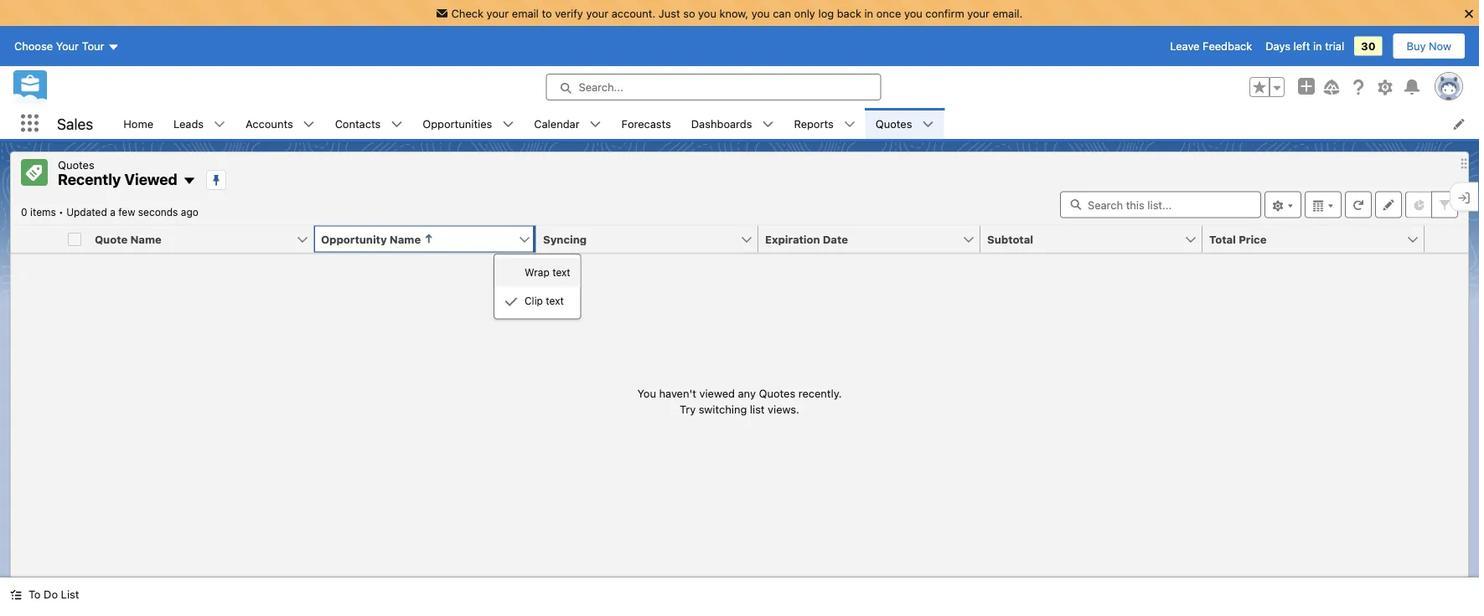 Task type: vqa. For each thing, say whether or not it's contained in the screenshot.
search box within the the Recently Viewed|Quotes|List View element
yes



Task type: locate. For each thing, give the bounding box(es) containing it.
text default image left calendar 'link'
[[502, 119, 514, 130]]

2 vertical spatial quotes
[[759, 387, 796, 400]]

name
[[130, 233, 162, 246], [390, 233, 421, 246]]

quotes
[[876, 117, 912, 130], [58, 158, 94, 171], [759, 387, 796, 400]]

text default image up the ago
[[183, 174, 196, 188]]

text default image for quotes
[[922, 119, 934, 130]]

subtotal element
[[981, 226, 1213, 254]]

wrap text
[[525, 267, 571, 278]]

quotes inside 'list item'
[[876, 117, 912, 130]]

1 horizontal spatial name
[[390, 233, 421, 246]]

2 your from the left
[[586, 7, 609, 19]]

2 name from the left
[[390, 233, 421, 246]]

text default image inside contacts list item
[[391, 119, 403, 130]]

your right verify on the top of the page
[[586, 7, 609, 19]]

text default image right accounts
[[303, 119, 315, 130]]

your left email
[[487, 7, 509, 19]]

text default image inside the calendar list item
[[590, 119, 601, 130]]

your
[[487, 7, 509, 19], [586, 7, 609, 19], [968, 7, 990, 19]]

1 horizontal spatial quotes
[[759, 387, 796, 400]]

cell
[[61, 226, 88, 254]]

now
[[1429, 40, 1452, 52]]

text default image
[[214, 119, 226, 130], [303, 119, 315, 130], [391, 119, 403, 130], [502, 119, 514, 130], [844, 119, 856, 130], [183, 174, 196, 188], [10, 590, 22, 601]]

choose your tour button
[[13, 33, 120, 60]]

viewed
[[124, 171, 178, 189]]

0 horizontal spatial quotes
[[58, 158, 94, 171]]

opportunities link
[[413, 108, 502, 139]]

forecasts link
[[612, 108, 681, 139]]

0 vertical spatial text
[[553, 267, 571, 278]]

days left in trial
[[1266, 40, 1345, 52]]

0 items • updated a few seconds ago
[[21, 207, 198, 218]]

text default image inside reports list item
[[844, 119, 856, 130]]

your
[[56, 40, 79, 52]]

name inside button
[[130, 233, 162, 246]]

2 horizontal spatial quotes
[[876, 117, 912, 130]]

subtotal button
[[981, 226, 1184, 253]]

1 horizontal spatial you
[[752, 7, 770, 19]]

menu inside 'opportunity name' element
[[495, 258, 581, 316]]

text right the 'clip'
[[546, 295, 564, 307]]

text default image inside quotes 'list item'
[[922, 119, 934, 130]]

0 horizontal spatial in
[[865, 7, 874, 19]]

list
[[61, 589, 79, 601]]

do
[[44, 589, 58, 601]]

2 horizontal spatial your
[[968, 7, 990, 19]]

quotes up views.
[[759, 387, 796, 400]]

status
[[637, 385, 842, 418]]

1 your from the left
[[487, 7, 509, 19]]

check your email to verify your account. just so you know, you can only log back in once you confirm your email.
[[451, 7, 1023, 19]]

text
[[553, 267, 571, 278], [546, 295, 564, 307]]

text default image for calendar
[[590, 119, 601, 130]]

text default image left the to
[[10, 590, 22, 601]]

menu containing wrap text
[[495, 258, 581, 316]]

clip text
[[525, 295, 564, 307]]

in right back
[[865, 7, 874, 19]]

you right once
[[904, 7, 923, 19]]

dashboards link
[[681, 108, 762, 139]]

leave feedback
[[1170, 40, 1252, 52]]

text default image
[[590, 119, 601, 130], [762, 119, 774, 130], [922, 119, 934, 130], [505, 296, 518, 309]]

calendar list item
[[524, 108, 612, 139]]

text default image right reports
[[844, 119, 856, 130]]

name right opportunity
[[390, 233, 421, 246]]

forecasts
[[622, 117, 671, 130]]

list
[[750, 403, 765, 416]]

1 you from the left
[[698, 7, 717, 19]]

items
[[30, 207, 56, 218]]

leave feedback link
[[1170, 40, 1252, 52]]

opportunities
[[423, 117, 492, 130]]

quotes list item
[[866, 108, 944, 139]]

text right wrap
[[553, 267, 571, 278]]

text inside 'link'
[[553, 267, 571, 278]]

only
[[794, 7, 815, 19]]

3 your from the left
[[968, 7, 990, 19]]

1 horizontal spatial in
[[1313, 40, 1322, 52]]

recently viewed status
[[21, 207, 66, 218]]

recently
[[58, 171, 121, 189]]

1 vertical spatial quotes
[[58, 158, 94, 171]]

text default image inside leads list item
[[214, 119, 226, 130]]

text default image right contacts at the left top of page
[[391, 119, 403, 130]]

you right so
[[698, 7, 717, 19]]

leads list item
[[163, 108, 236, 139]]

text default image inside opportunities list item
[[502, 119, 514, 130]]

total price
[[1210, 233, 1267, 246]]

text default image for leads
[[214, 119, 226, 130]]

list
[[113, 108, 1479, 139]]

contacts link
[[325, 108, 391, 139]]

buy
[[1407, 40, 1426, 52]]

menu
[[495, 258, 581, 316]]

opportunity name element
[[314, 226, 581, 320]]

reports
[[794, 117, 834, 130]]

once
[[877, 7, 901, 19]]

0 vertical spatial in
[[865, 7, 874, 19]]

in right left
[[1313, 40, 1322, 52]]

you
[[698, 7, 717, 19], [752, 7, 770, 19], [904, 7, 923, 19]]

expiration date
[[765, 233, 848, 246]]

syncing element
[[536, 226, 769, 254]]

email
[[512, 7, 539, 19]]

text default image inside the accounts list item
[[303, 119, 315, 130]]

quotes down sales
[[58, 158, 94, 171]]

know,
[[720, 7, 749, 19]]

status containing you haven't viewed any quotes recently.
[[637, 385, 842, 418]]

text default image for reports
[[844, 119, 856, 130]]

leave
[[1170, 40, 1200, 52]]

accounts list item
[[236, 108, 325, 139]]

days
[[1266, 40, 1291, 52]]

0 horizontal spatial you
[[698, 7, 717, 19]]

dashboards
[[691, 117, 752, 130]]

1 name from the left
[[130, 233, 162, 246]]

recently viewed
[[58, 171, 178, 189]]

your left the email.
[[968, 7, 990, 19]]

opportunities list item
[[413, 108, 524, 139]]

0 horizontal spatial your
[[487, 7, 509, 19]]

quotes right reports list item
[[876, 117, 912, 130]]

any
[[738, 387, 756, 400]]

can
[[773, 7, 791, 19]]

group
[[1250, 77, 1285, 97]]

text default image right leads
[[214, 119, 226, 130]]

None search field
[[1060, 192, 1262, 218]]

quotes link
[[866, 108, 922, 139]]

1 horizontal spatial your
[[586, 7, 609, 19]]

list containing home
[[113, 108, 1479, 139]]

reports link
[[784, 108, 844, 139]]

1 vertical spatial text
[[546, 295, 564, 307]]

name down seconds at the left of the page
[[130, 233, 162, 246]]

2 horizontal spatial you
[[904, 7, 923, 19]]

0 vertical spatial quotes
[[876, 117, 912, 130]]

text default image inside dashboards list item
[[762, 119, 774, 130]]

you left can
[[752, 7, 770, 19]]

quote
[[95, 233, 128, 246]]

price
[[1239, 233, 1267, 246]]

name inside button
[[390, 233, 421, 246]]

expiration
[[765, 233, 820, 246]]

accounts
[[246, 117, 293, 130]]

recently viewed|quotes|list view element
[[10, 152, 1469, 578]]

quotes image
[[21, 159, 48, 186]]

0 horizontal spatial name
[[130, 233, 162, 246]]



Task type: describe. For each thing, give the bounding box(es) containing it.
subtotal
[[987, 233, 1034, 246]]

ago
[[181, 207, 198, 218]]

home link
[[113, 108, 163, 139]]

Search Recently Viewed list view. search field
[[1060, 192, 1262, 218]]

contacts list item
[[325, 108, 413, 139]]

quotes inside the 'you haven't viewed any quotes recently. try switching list views.'
[[759, 387, 796, 400]]

text for wrap text
[[553, 267, 571, 278]]

text default image for contacts
[[391, 119, 403, 130]]

wrap
[[525, 267, 550, 278]]

to
[[28, 589, 41, 601]]

leads link
[[163, 108, 214, 139]]

to do list button
[[0, 578, 89, 612]]

expiration date button
[[759, 226, 962, 253]]

buy now
[[1407, 40, 1452, 52]]

just
[[659, 7, 680, 19]]

viewed
[[700, 387, 735, 400]]

expiration date element
[[759, 226, 991, 254]]

account.
[[612, 7, 656, 19]]

search...
[[579, 81, 624, 94]]

text default image inside to do list button
[[10, 590, 22, 601]]

you
[[637, 387, 656, 400]]

a
[[110, 207, 116, 218]]

sales
[[57, 115, 93, 133]]

haven't
[[659, 387, 697, 400]]

contacts
[[335, 117, 381, 130]]

feedback
[[1203, 40, 1252, 52]]

confirm
[[926, 7, 965, 19]]

dashboards list item
[[681, 108, 784, 139]]

opportunity
[[321, 233, 387, 246]]

total price button
[[1203, 226, 1407, 253]]

date
[[823, 233, 848, 246]]

text for clip text
[[546, 295, 564, 307]]

seconds
[[138, 207, 178, 218]]

quote name
[[95, 233, 162, 246]]

reports list item
[[784, 108, 866, 139]]

action element
[[1425, 226, 1469, 254]]

text default image inside clip text link
[[505, 296, 518, 309]]

email.
[[993, 7, 1023, 19]]

cell inside the recently viewed|quotes|list view element
[[61, 226, 88, 254]]

check
[[451, 7, 484, 19]]

quote name button
[[88, 226, 296, 253]]

total
[[1210, 233, 1236, 246]]

verify
[[555, 7, 583, 19]]

action image
[[1425, 226, 1469, 253]]

left
[[1294, 40, 1310, 52]]

text default image inside the recently viewed|quotes|list view element
[[183, 174, 196, 188]]

quote name element
[[88, 226, 324, 254]]

trial
[[1325, 40, 1345, 52]]

3 you from the left
[[904, 7, 923, 19]]

switching
[[699, 403, 747, 416]]

•
[[59, 207, 64, 218]]

wrap text link
[[495, 258, 581, 287]]

clip text link
[[495, 287, 581, 316]]

tour
[[82, 40, 104, 52]]

to
[[542, 7, 552, 19]]

text default image for dashboards
[[762, 119, 774, 130]]

item number element
[[11, 226, 61, 254]]

text default image for accounts
[[303, 119, 315, 130]]

to do list
[[28, 589, 79, 601]]

syncing
[[543, 233, 587, 246]]

item number image
[[11, 226, 61, 253]]

buy now button
[[1393, 33, 1466, 60]]

calendar link
[[524, 108, 590, 139]]

views.
[[768, 403, 800, 416]]

recently.
[[799, 387, 842, 400]]

home
[[123, 117, 153, 130]]

1 vertical spatial in
[[1313, 40, 1322, 52]]

try
[[680, 403, 696, 416]]

leads
[[174, 117, 204, 130]]

clip
[[525, 295, 543, 307]]

so
[[683, 7, 695, 19]]

back
[[837, 7, 862, 19]]

text default image for opportunities
[[502, 119, 514, 130]]

accounts link
[[236, 108, 303, 139]]

updated
[[66, 207, 107, 218]]

name for quote name
[[130, 233, 162, 246]]

30
[[1361, 40, 1376, 52]]

calendar
[[534, 117, 580, 130]]

name for opportunity name
[[390, 233, 421, 246]]

opportunity name
[[321, 233, 421, 246]]

0
[[21, 207, 27, 218]]

total price element
[[1203, 226, 1435, 254]]

few
[[118, 207, 135, 218]]

choose
[[14, 40, 53, 52]]

search... button
[[546, 74, 881, 101]]

opportunity name button
[[314, 226, 518, 253]]

choose your tour
[[14, 40, 104, 52]]

2 you from the left
[[752, 7, 770, 19]]

log
[[818, 7, 834, 19]]

syncing button
[[536, 226, 740, 253]]

you haven't viewed any quotes recently. try switching list views.
[[637, 387, 842, 416]]



